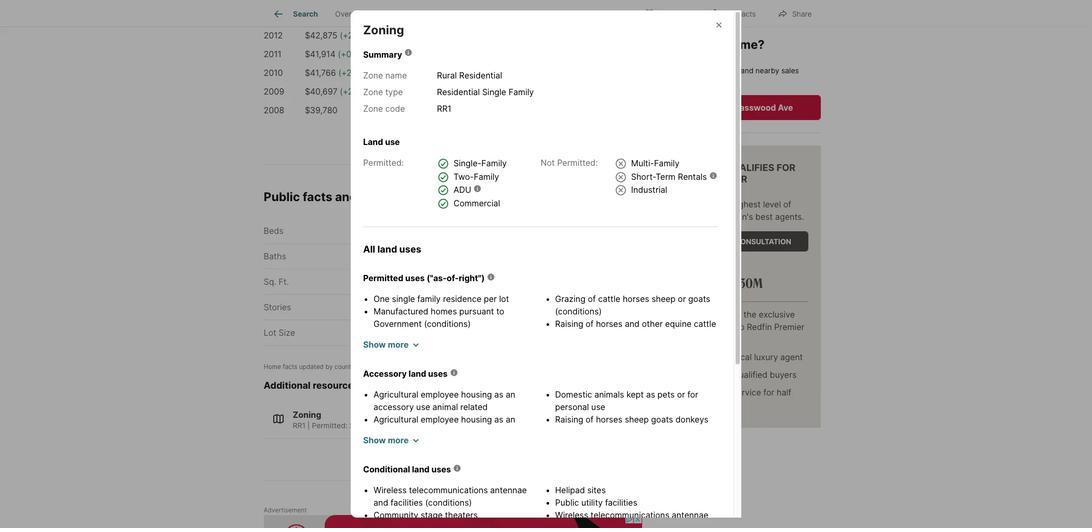 Task type: locate. For each thing, give the bounding box(es) containing it.
county up 4466015006
[[614, 302, 642, 313]]

property
[[385, 9, 415, 18]]

sq. ft.
[[264, 277, 289, 287]]

to down lot
[[497, 306, 505, 317]]

family inside not permitted land uses element
[[654, 158, 680, 168]]

antennae
[[490, 485, 527, 496], [672, 510, 709, 521]]

sale & tax history tab
[[448, 2, 527, 27]]

1 vertical spatial cattle
[[694, 319, 717, 329]]

0 vertical spatial raising
[[555, 319, 584, 329]]

rr1 left the |
[[293, 421, 306, 430]]

sites
[[588, 485, 606, 496]]

1 vertical spatial zone
[[363, 87, 383, 97]]

7015 left adu
[[422, 190, 451, 205]]

employee up animal
[[421, 390, 459, 400]]

show more button for one single family residence per lot manufactured homes pursuant to government (conditions)
[[363, 339, 419, 351]]

other down animals
[[598, 427, 619, 437]]

adu,
[[444, 421, 461, 430]]

1 show more button from the top
[[363, 339, 419, 351]]

permitted: down the "land use"
[[363, 158, 404, 168]]

family inside the 'zoning name, type, and code' element
[[509, 87, 534, 97]]

stories
[[264, 302, 291, 313]]

own
[[690, 102, 707, 113]]

and down helipad
[[555, 523, 570, 528]]

0 horizontal spatial cattle
[[598, 294, 621, 304]]

show up records in the bottom of the page
[[363, 340, 386, 350]]

raising inside 'domestic animals kept as pets or for personal use raising of horses sheep goats donkeys mules and other equine cattle for personal use'
[[555, 414, 584, 425]]

1 vertical spatial accessory
[[374, 427, 414, 437]]

or for sheep
[[678, 294, 686, 304]]

1 vertical spatial service
[[733, 387, 762, 398]]

uses for all land uses
[[400, 244, 421, 255]]

1 raising from the top
[[555, 319, 584, 329]]

zone up zone code
[[363, 87, 383, 97]]

0 vertical spatial employee
[[421, 390, 459, 400]]

customers.
[[671, 334, 714, 345]]

show more up 'oct' at left
[[363, 340, 409, 350]]

uses up "permitted uses ("as-of-right")"
[[400, 244, 421, 255]]

more down zoning rr1 | permitted: single-family, two-family, adu, commercial
[[388, 435, 409, 446]]

$11.30m
[[721, 274, 763, 291]]

show for agricultural employee housing as an accessory use crop related
[[363, 435, 386, 446]]

other left services
[[642, 319, 663, 329]]

(conditions) left services
[[623, 331, 670, 342]]

(+0.4%)
[[338, 49, 369, 59]]

accessory up conditional
[[374, 427, 414, 437]]

schedule a consultation
[[688, 237, 792, 246]]

rr1
[[437, 104, 452, 114], [293, 421, 306, 430]]

1 horizontal spatial single-
[[454, 158, 482, 168]]

2 personal from the top
[[555, 439, 589, 450]]

2 vertical spatial public
[[555, 498, 579, 508]]

service inside exceptional service for half the
[[733, 387, 762, 398]]

share button
[[769, 2, 821, 24]]

1 vertical spatial show
[[363, 435, 386, 446]]

1 employee from the top
[[421, 390, 459, 400]]

2 an from the top
[[506, 414, 516, 425]]

service
[[671, 211, 699, 222], [733, 387, 762, 398]]

zoning inside zoning rr1 | permitted: single-family, two-family, adu, commercial
[[293, 409, 321, 420]]

edit facts button
[[699, 2, 765, 24]]

and right mules
[[581, 427, 596, 437]]

term
[[656, 171, 676, 182]]

qualifies
[[726, 162, 775, 173]]

or inside 'domestic animals kept as pets or for personal use raising of horses sheep goats donkeys mules and other equine cattle for personal use'
[[677, 390, 685, 400]]

facts left schools
[[559, 9, 577, 18]]

commercial inside zoning rr1 | permitted: single-family, two-family, adu, commercial
[[463, 421, 504, 430]]

land right 'oct' at left
[[409, 369, 426, 379]]

1 horizontal spatial zoning
[[363, 23, 404, 38]]

more down government
[[388, 340, 409, 350]]

premier
[[775, 322, 805, 332]]

facts inside edit facts button
[[738, 9, 756, 18]]

sale
[[707, 261, 721, 270]]

grasswood down the nearby
[[731, 102, 776, 113]]

property details
[[385, 9, 440, 18]]

1 vertical spatial goats
[[599, 331, 621, 342]]

1 vertical spatial single-
[[350, 421, 374, 430]]

public for public facts and zoning for 7015 grasswood ave
[[264, 190, 300, 205]]

raising down los
[[555, 319, 584, 329]]

0 vertical spatial zone
[[363, 70, 383, 81]]

1 vertical spatial two-
[[400, 421, 418, 430]]

1 show from the top
[[363, 340, 386, 350]]

and inside track this home's value and nearby sales activity
[[741, 66, 754, 75]]

1 vertical spatial raising
[[555, 414, 584, 425]]

utility
[[582, 498, 603, 508]]

the up redfin
[[744, 309, 757, 320]]

2 housing from the top
[[461, 414, 492, 425]]

1 vertical spatial zoning
[[293, 409, 321, 420]]

1 vertical spatial wireless
[[555, 510, 589, 521]]

0 horizontal spatial single-
[[350, 421, 374, 430]]

grasswood down two-family
[[453, 190, 520, 205]]

0 vertical spatial grasswood
[[731, 102, 776, 113]]

redfin's
[[722, 211, 753, 222]]

0 vertical spatial land
[[378, 244, 397, 255]]

county down the year
[[458, 302, 487, 313]]

permitted:
[[363, 158, 404, 168], [557, 158, 598, 168], [312, 421, 348, 430]]

0 vertical spatial single
[[482, 87, 507, 97]]

facilities up community
[[391, 498, 423, 508]]

sheep down the kept
[[625, 414, 649, 425]]

this inside track this home's value and nearby sales activity
[[679, 66, 692, 75]]

0 vertical spatial ave
[[778, 102, 793, 113]]

2 horizontal spatial the
[[744, 309, 757, 320]]

for inside exceptional service for half the
[[764, 387, 775, 398]]

1 horizontal spatial grasswood
[[731, 102, 776, 113]]

public
[[536, 9, 557, 18], [264, 190, 300, 205], [555, 498, 579, 508]]

facilities inside wireless telecommunications antennae and facilities (conditions) community stage theaters
[[391, 498, 423, 508]]

and up community
[[374, 498, 388, 508]]

raising up mules
[[555, 414, 584, 425]]

1 horizontal spatial to
[[737, 322, 745, 332]]

highest
[[732, 199, 761, 209]]

uses for accessory land uses
[[428, 369, 448, 379]]

or inside grazing of cattle horses sheep or goats (conditions) raising of horses and other equine cattle sheep and goats (conditions)
[[678, 294, 686, 304]]

sheep down los
[[555, 331, 579, 342]]

0 vertical spatial two-
[[454, 171, 474, 182]]

tab list containing search
[[264, 0, 639, 27]]

residential up residential single family
[[459, 70, 502, 81]]

2 vertical spatial more
[[388, 435, 409, 446]]

0 vertical spatial wireless
[[374, 485, 407, 496]]

goats down $9.50m in the right of the page
[[689, 294, 711, 304]]

1 vertical spatial or
[[677, 390, 685, 400]]

1 horizontal spatial equine
[[665, 319, 692, 329]]

facilities down utility in the bottom right of the page
[[572, 523, 605, 528]]

animals
[[595, 390, 625, 400]]

0 vertical spatial horses
[[623, 294, 650, 304]]

0 vertical spatial this
[[671, 37, 693, 52]]

equine inside 'domestic animals kept as pets or for personal use raising of horses sheep goats donkeys mules and other equine cattle for personal use'
[[621, 427, 648, 437]]

zoning dialog
[[351, 11, 742, 528]]

1 horizontal spatial sheep
[[625, 414, 649, 425]]

zoning name, type, and code element
[[363, 69, 551, 119]]

all
[[363, 244, 375, 255]]

accessory down accessory
[[374, 402, 414, 412]]

the inside about the exclusive services offered to redfin premier customers.
[[744, 309, 757, 320]]

1 vertical spatial ave
[[523, 190, 545, 205]]

(+2.3%) for $42,875 (+2.3%)
[[340, 30, 370, 41]]

show more down zoning rr1 | permitted: single-family, two-family, adu, commercial
[[363, 435, 409, 446]]

1 vertical spatial equine
[[621, 427, 648, 437]]

1 personal from the top
[[555, 402, 589, 412]]

other
[[642, 319, 663, 329], [598, 427, 619, 437]]

use right the land
[[385, 137, 400, 147]]

family for multi-family
[[654, 158, 680, 168]]

two-
[[454, 171, 474, 182], [400, 421, 418, 430]]

1 horizontal spatial rr1
[[437, 104, 452, 114]]

0 vertical spatial zoning
[[363, 23, 404, 38]]

the inside exceptional service for half the
[[671, 400, 684, 410]]

rr1 down $1,348,189
[[437, 104, 452, 114]]

2 horizontal spatial goats
[[689, 294, 711, 304]]

the inside experience the highest level of service from redfin's best agents.
[[717, 199, 730, 209]]

and inside helipad sites public utility facilities wireless telecommunications antennae and facilities (conditions)
[[555, 523, 570, 528]]

two-family
[[454, 171, 499, 182]]

1 vertical spatial this
[[679, 66, 692, 75]]

this right is
[[671, 37, 693, 52]]

1
[[444, 302, 448, 313]]

0 vertical spatial to
[[497, 306, 505, 317]]

accessory
[[374, 402, 414, 412], [374, 427, 414, 437]]

0 vertical spatial rr1
[[437, 104, 452, 114]]

commercial inside permitted land uses element
[[454, 198, 500, 208]]

public facts tab
[[527, 2, 586, 27]]

not permitted:
[[541, 158, 598, 168]]

zone down zone type
[[363, 104, 383, 114]]

0 vertical spatial facts
[[303, 190, 332, 205]]

0 vertical spatial personal
[[555, 402, 589, 412]]

more for grazing of cattle horses sheep or goats (conditions) raising of horses and other equine cattle sheep and goats (conditions)
[[388, 340, 409, 350]]

1 vertical spatial an
[[506, 414, 516, 425]]

1 show more from the top
[[363, 340, 409, 350]]

facts inside the "public facts" tab
[[559, 9, 577, 18]]

oct 26, 2023
[[390, 363, 428, 371]]

ave down the 'sales'
[[778, 102, 793, 113]]

employee up crop
[[421, 414, 459, 425]]

services
[[671, 322, 704, 332]]

the
[[717, 199, 730, 209], [744, 309, 757, 320], [671, 400, 684, 410]]

ad
[[636, 509, 642, 515]]

(conditions) down report ad button
[[607, 523, 654, 528]]

0 horizontal spatial two-
[[400, 421, 418, 430]]

horses
[[623, 294, 650, 304], [596, 319, 623, 329], [596, 414, 623, 425]]

show more for agricultural employee housing as an accessory use crop related
[[363, 435, 409, 446]]

0 horizontal spatial wireless
[[374, 485, 407, 496]]

0 horizontal spatial other
[[598, 427, 619, 437]]

or for pets
[[677, 390, 685, 400]]

acres
[[425, 328, 448, 338]]

0 vertical spatial (+2.3%)
[[340, 30, 370, 41]]

0 vertical spatial or
[[678, 294, 686, 304]]

single- up two-family
[[454, 158, 482, 168]]

los angeles county
[[564, 302, 642, 313]]

horses up 4466015006
[[623, 294, 650, 304]]

of
[[784, 199, 792, 209], [588, 294, 596, 304], [586, 319, 594, 329], [586, 414, 594, 425]]

of up the agents.
[[784, 199, 792, 209]]

schools
[[595, 9, 622, 18]]

permitted: right the not
[[557, 158, 598, 168]]

0 horizontal spatial service
[[671, 211, 699, 222]]

this right track
[[679, 66, 692, 75]]

this home qualifies for redfin premier
[[671, 162, 796, 185]]

antennae inside helipad sites public utility facilities wireless telecommunications antennae and facilities (conditions)
[[672, 510, 709, 521]]

public up the beds
[[264, 190, 300, 205]]

rr1 inside zoning rr1 | permitted: single-family, two-family, adu, commercial
[[293, 421, 306, 430]]

0 vertical spatial sheep
[[652, 294, 676, 304]]

related right crop
[[453, 427, 480, 437]]

1 vertical spatial single
[[545, 226, 569, 236]]

public down helipad
[[555, 498, 579, 508]]

0 horizontal spatial facts
[[559, 9, 577, 18]]

stage
[[421, 510, 443, 521]]

horses down animals
[[596, 414, 623, 425]]

1 horizontal spatial goats
[[652, 414, 674, 425]]

0 vertical spatial public
[[536, 9, 557, 18]]

0 vertical spatial accessory
[[374, 402, 414, 412]]

wireless down conditional
[[374, 485, 407, 496]]

single- inside permitted land uses element
[[454, 158, 482, 168]]

multi-
[[631, 158, 654, 168]]

housing
[[461, 390, 492, 400], [461, 414, 492, 425]]

0 vertical spatial goats
[[689, 294, 711, 304]]

3 zone from the top
[[363, 104, 383, 114]]

grasswood inside button
[[731, 102, 776, 113]]

favorite
[[659, 9, 686, 18]]

commercial down adu
[[454, 198, 500, 208]]

land
[[363, 137, 383, 147]]

of down angeles at right bottom
[[586, 319, 594, 329]]

rr1 inside the 'zoning name, type, and code' element
[[437, 104, 452, 114]]

two- left crop
[[400, 421, 418, 430]]

and inside wireless telecommunications antennae and facilities (conditions) community stage theaters
[[374, 498, 388, 508]]

kept
[[627, 390, 644, 400]]

a
[[728, 237, 734, 246]]

tax
[[480, 9, 492, 18]]

wireless inside helipad sites public utility facilities wireless telecommunications antennae and facilities (conditions)
[[555, 510, 589, 521]]

1 accessory from the top
[[374, 402, 414, 412]]

0 horizontal spatial county
[[458, 302, 487, 313]]

1 horizontal spatial facts
[[738, 9, 756, 18]]

0 vertical spatial service
[[671, 211, 699, 222]]

grazing of cattle horses sheep or goats (conditions) raising of horses and other equine cattle sheep and goats (conditions)
[[555, 294, 717, 342]]

2 raising from the top
[[555, 414, 584, 425]]

public right history
[[536, 9, 557, 18]]

wireless
[[374, 485, 407, 496], [555, 510, 589, 521]]

zoning
[[363, 23, 404, 38], [293, 409, 321, 420]]

facilities up report
[[605, 498, 638, 508]]

wireless down utility in the bottom right of the page
[[555, 510, 589, 521]]

equine up customers.
[[665, 319, 692, 329]]

two- inside permitted land uses element
[[454, 171, 474, 182]]

about
[[719, 309, 742, 320]]

cattle up 4466015006
[[598, 294, 621, 304]]

2 show more from the top
[[363, 435, 409, 446]]

0 vertical spatial commercial
[[454, 198, 500, 208]]

(+2.3%) down (+3.0%)
[[340, 30, 370, 41]]

1 horizontal spatial county
[[614, 302, 642, 313]]

1 vertical spatial to
[[737, 322, 745, 332]]

7015
[[709, 102, 729, 113], [422, 190, 451, 205]]

grazing
[[555, 294, 586, 304]]

public for public facts
[[536, 9, 557, 18]]

and inside 'domestic animals kept as pets or for personal use raising of horses sheep goats donkeys mules and other equine cattle for personal use'
[[581, 427, 596, 437]]

edit facts
[[723, 9, 756, 18]]

ft.
[[279, 277, 289, 287]]

2 show from the top
[[363, 435, 386, 446]]

wireless telecommunications antennae and facilities (conditions) community stage theaters
[[374, 485, 527, 521]]

cattle inside 'domestic animals kept as pets or for personal use raising of horses sheep goats donkeys mules and other equine cattle for personal use'
[[650, 427, 672, 437]]

as inside 'domestic animals kept as pets or for personal use raising of horses sheep goats donkeys mules and other equine cattle for personal use'
[[646, 390, 656, 400]]

0 vertical spatial show more
[[363, 340, 409, 350]]

family, up conditional
[[374, 421, 398, 430]]

additional
[[264, 380, 311, 391]]

cattle up customers.
[[694, 319, 717, 329]]

7015 right own
[[709, 102, 729, 113]]

(+2.3%) down (+2.6%)
[[340, 87, 370, 97]]

0 vertical spatial equine
[[665, 319, 692, 329]]

permitted land uses element
[[363, 157, 524, 210]]

single- down resources
[[350, 421, 374, 430]]

0 vertical spatial single-
[[454, 158, 482, 168]]

other inside grazing of cattle horses sheep or goats (conditions) raising of horses and other equine cattle sheep and goats (conditions)
[[642, 319, 663, 329]]

2 vertical spatial horses
[[596, 414, 623, 425]]

1 vertical spatial agricultural
[[374, 414, 419, 425]]

public inside tab
[[536, 9, 557, 18]]

facts for public facts
[[559, 9, 577, 18]]

family,
[[374, 421, 398, 430], [418, 421, 442, 430]]

to inside about the exclusive services offered to redfin premier customers.
[[737, 322, 745, 332]]

family
[[509, 87, 534, 97], [482, 158, 507, 168], [654, 158, 680, 168], [474, 171, 499, 182], [572, 226, 597, 236]]

uses for conditional land uses
[[432, 464, 451, 475]]

1 vertical spatial other
[[598, 427, 619, 437]]

experience
[[671, 199, 714, 209]]

track this home's value and nearby sales activity
[[658, 66, 799, 86]]

1 zone from the top
[[363, 70, 383, 81]]

grasswood
[[731, 102, 776, 113], [453, 190, 520, 205]]

zoning up the |
[[293, 409, 321, 420]]

single- inside zoning rr1 | permitted: single-family, two-family, adu, commercial
[[350, 421, 374, 430]]

permitted uses ("as-of-right")
[[363, 273, 485, 283]]

1 vertical spatial telecommunications
[[591, 510, 670, 521]]

0 vertical spatial housing
[[461, 390, 492, 400]]

industrial
[[631, 185, 668, 195]]

2 vertical spatial sheep
[[625, 414, 649, 425]]

of-
[[447, 273, 459, 283]]

service inside experience the highest level of service from redfin's best agents.
[[671, 211, 699, 222]]

0 horizontal spatial to
[[497, 306, 505, 317]]

0 horizontal spatial facts
[[283, 363, 298, 371]]

facts right 'edit'
[[738, 9, 756, 18]]

1 horizontal spatial service
[[733, 387, 762, 398]]

family for two-family
[[474, 171, 499, 182]]

redfin
[[747, 322, 772, 332]]

(conditions) down homes
[[424, 319, 471, 329]]

commercial right adu,
[[463, 421, 504, 430]]

and down los angeles county
[[625, 319, 640, 329]]

1 vertical spatial horses
[[596, 319, 623, 329]]

i own 7015 grasswood ave
[[686, 102, 793, 113]]

equine inside grazing of cattle horses sheep or goats (conditions) raising of horses and other equine cattle sheep and goats (conditions)
[[665, 319, 692, 329]]

land right all in the left of the page
[[378, 244, 397, 255]]

related up adu,
[[461, 402, 488, 412]]

1 vertical spatial antennae
[[672, 510, 709, 521]]

an
[[506, 390, 516, 400], [506, 414, 516, 425]]

2 vertical spatial cattle
[[650, 427, 672, 437]]

more down 'with'
[[712, 369, 732, 380]]

2 zone from the top
[[363, 87, 383, 97]]

to
[[497, 306, 505, 317], [737, 322, 745, 332]]

for left half
[[764, 387, 775, 398]]

$41,914 (+0.4%)
[[305, 49, 369, 59]]

1 vertical spatial show more button
[[363, 434, 419, 447]]

mules
[[555, 427, 579, 437]]

goats down los angeles county
[[599, 331, 621, 342]]

permitted: inside zoning rr1 | permitted: single-family, two-family, adu, commercial
[[312, 421, 348, 430]]

of inside 'domestic animals kept as pets or for personal use raising of horses sheep goats donkeys mules and other equine cattle for personal use'
[[586, 414, 594, 425]]

residential down industrial
[[599, 226, 642, 236]]

homes
[[431, 306, 457, 317]]

sheep down $9.50m in the right of the page
[[652, 294, 676, 304]]

ave down the not
[[523, 190, 545, 205]]

this for your
[[671, 37, 693, 52]]

lot size
[[264, 328, 295, 338]]

a
[[727, 352, 732, 362]]

use left crop
[[416, 427, 430, 437]]

zone up zone type
[[363, 70, 383, 81]]

1 horizontal spatial ave
[[778, 102, 793, 113]]

raising inside grazing of cattle horses sheep or goats (conditions) raising of horses and other equine cattle sheep and goats (conditions)
[[555, 319, 584, 329]]

0 vertical spatial more
[[388, 340, 409, 350]]

or left fee
[[677, 390, 685, 400]]

1 vertical spatial related
[[453, 427, 480, 437]]

family for single-family
[[482, 158, 507, 168]]

horses inside 'domestic animals kept as pets or for personal use raising of horses sheep goats donkeys mules and other equine cattle for personal use'
[[596, 414, 623, 425]]

show more
[[363, 340, 409, 350], [363, 435, 409, 446]]

4466015006
[[591, 328, 642, 338]]

0 horizontal spatial zoning
[[293, 409, 321, 420]]

or down $9.50m in the right of the page
[[678, 294, 686, 304]]

ad region
[[264, 515, 642, 528]]

2 vertical spatial land
[[412, 464, 430, 475]]

2012
[[264, 30, 283, 41]]

1 county from the left
[[458, 302, 487, 313]]

$41,914
[[305, 49, 336, 59]]

and right value
[[741, 66, 754, 75]]

helipad sites public utility facilities wireless telecommunications antennae and facilities (conditions)
[[555, 485, 709, 528]]

share
[[793, 9, 812, 18]]

this
[[671, 37, 693, 52], [679, 66, 692, 75]]

1 horizontal spatial the
[[717, 199, 730, 209]]

facilities
[[391, 498, 423, 508], [605, 498, 638, 508], [572, 523, 605, 528]]

(conditions) up 'theaters'
[[425, 498, 472, 508]]

of down domestic on the bottom right of page
[[586, 414, 594, 425]]

schools tab
[[586, 2, 630, 27]]

2 horizontal spatial cattle
[[694, 319, 717, 329]]

2 show more button from the top
[[363, 434, 419, 447]]

0 horizontal spatial grasswood
[[453, 190, 520, 205]]

personal down domestic on the bottom right of page
[[555, 402, 589, 412]]

show more button for agricultural employee housing as an accessory use animal related agricultural employee housing as an accessory use crop related
[[363, 434, 419, 447]]

1 family, from the left
[[374, 421, 398, 430]]

public inside helipad sites public utility facilities wireless telecommunications antennae and facilities (conditions)
[[555, 498, 579, 508]]

zoning inside dialog
[[363, 23, 404, 38]]

the left fee
[[671, 400, 684, 410]]

facilities for sites
[[605, 498, 638, 508]]

ave inside button
[[778, 102, 793, 113]]

tab list
[[264, 0, 639, 27]]

0 horizontal spatial rr1
[[293, 421, 306, 430]]

0 vertical spatial show
[[363, 340, 386, 350]]

cattle down "pets"
[[650, 427, 672, 437]]

for down donkeys
[[675, 427, 686, 437]]

exclusive
[[759, 309, 795, 320]]

permitted: right the |
[[312, 421, 348, 430]]

1 horizontal spatial permitted:
[[363, 158, 404, 168]]

residential down rural residential
[[437, 87, 480, 97]]

facts for public
[[303, 190, 332, 205]]

facts for home
[[283, 363, 298, 371]]

1 vertical spatial commercial
[[463, 421, 504, 430]]

zone code
[[363, 104, 405, 114]]

2 vertical spatial the
[[671, 400, 684, 410]]



Task type: describe. For each thing, give the bounding box(es) containing it.
rentals
[[678, 171, 707, 182]]

buyers
[[770, 369, 797, 380]]

single inside the 'zoning name, type, and code' element
[[482, 87, 507, 97]]

home
[[264, 363, 281, 371]]

facilities for telecommunications
[[391, 498, 423, 508]]

for right zoning
[[402, 190, 419, 205]]

details
[[417, 9, 440, 18]]

local
[[734, 352, 752, 362]]

zone for zone name
[[363, 70, 383, 81]]

1 horizontal spatial facilities
[[572, 523, 605, 528]]

facts for edit facts
[[738, 9, 756, 18]]

adu
[[454, 185, 472, 195]]

2 accessory from the top
[[374, 427, 414, 437]]

wireless inside wireless telecommunications antennae and facilities (conditions) community stage theaters
[[374, 485, 407, 496]]

$41,766
[[305, 68, 336, 78]]

0 horizontal spatial sheep
[[555, 331, 579, 342]]

7015 inside button
[[709, 102, 729, 113]]

2 family, from the left
[[418, 421, 442, 430]]

exceptional
[[685, 387, 731, 398]]

2 vertical spatial residential
[[599, 226, 642, 236]]

zoning rr1 | permitted: single-family, two-family, adu, commercial
[[293, 409, 504, 430]]

telecommunications inside wireless telecommunications antennae and facilities (conditions) community stage theaters
[[409, 485, 488, 496]]

(conditions) down grazing
[[555, 306, 602, 317]]

additional resources
[[264, 380, 359, 391]]

as for an
[[495, 390, 504, 400]]

accessory land uses
[[363, 369, 448, 379]]

zoning for zoning
[[363, 23, 404, 38]]

telecommunications inside helipad sites public utility facilities wireless telecommunications antennae and facilities (conditions)
[[591, 510, 670, 521]]

lot
[[499, 294, 509, 304]]

$39,780
[[305, 105, 338, 116]]

more for domestic animals kept as pets or for personal use raising of horses sheep goats donkeys mules and other equine cattle for personal use
[[388, 435, 409, 446]]

pursuant
[[460, 306, 494, 317]]

and down angeles at right bottom
[[582, 331, 597, 342]]

short-term rentals
[[631, 171, 707, 182]]

agents.
[[776, 211, 805, 222]]

history
[[493, 9, 518, 18]]

luxury
[[754, 352, 778, 362]]

family for single family residential
[[572, 226, 597, 236]]

overview tab
[[327, 2, 376, 27]]

estimated sale price $9.50m – $11.30m
[[671, 261, 763, 291]]

$44,179 (+3.0%)
[[305, 12, 369, 22]]

|
[[308, 421, 310, 430]]

2009
[[264, 87, 284, 97]]

this for home's
[[679, 66, 692, 75]]

land for conditional
[[412, 464, 430, 475]]

("as-
[[427, 273, 447, 283]]

apn
[[458, 328, 475, 338]]

$42,875
[[305, 30, 338, 41]]

zoning for zoning rr1 | permitted: single-family, two-family, adu, commercial
[[293, 409, 321, 420]]

resources
[[313, 380, 359, 391]]

sheep inside 'domestic animals kept as pets or for personal use raising of horses sheep goats donkeys mules and other equine cattle for personal use'
[[625, 414, 649, 425]]

reach
[[685, 369, 710, 380]]

level
[[763, 199, 781, 209]]

0 vertical spatial cattle
[[598, 294, 621, 304]]

public facts
[[536, 9, 577, 18]]

1 vertical spatial 7015
[[422, 190, 451, 205]]

(+2.3%) for $40,697 (+2.3%)
[[340, 87, 370, 97]]

$2,276,112
[[476, 68, 518, 78]]

the for redfin
[[744, 309, 757, 320]]

home's
[[694, 66, 719, 75]]

land for accessory
[[409, 369, 426, 379]]

sale
[[457, 9, 472, 18]]

code
[[386, 104, 405, 114]]

single family residential
[[545, 226, 642, 236]]

$1,358,340
[[404, 68, 448, 78]]

fee
[[686, 400, 699, 410]]

and left zoning
[[335, 190, 357, 205]]

$41,766 (+2.6%)
[[305, 68, 369, 78]]

2 agricultural from the top
[[374, 414, 419, 425]]

multi-family
[[631, 158, 680, 168]]

the for from
[[717, 199, 730, 209]]

2 county from the left
[[614, 302, 642, 313]]

(conditions) inside helipad sites public utility facilities wireless telecommunications antennae and facilities (conditions)
[[607, 523, 654, 528]]

1 horizontal spatial single
[[545, 226, 569, 236]]

1 an from the top
[[506, 390, 516, 400]]

home
[[695, 162, 724, 173]]

(+2.6%)
[[339, 68, 369, 78]]

year renovated
[[458, 277, 520, 287]]

premier
[[707, 174, 748, 185]]

$44,179
[[305, 12, 336, 22]]

two- inside zoning rr1 | permitted: single-family, two-family, adu, commercial
[[400, 421, 418, 430]]

26,
[[402, 363, 411, 371]]

work
[[685, 352, 705, 362]]

zone for zone type
[[363, 87, 383, 97]]

–
[[713, 274, 718, 291]]

domestic animals kept as pets or for personal use raising of horses sheep goats donkeys mules and other equine cattle for personal use
[[555, 390, 709, 450]]

family
[[418, 294, 441, 304]]

zoning element
[[363, 11, 417, 38]]

permitted: inside not permitted land uses element
[[557, 158, 598, 168]]

rural
[[437, 70, 457, 81]]

1 housing from the top
[[461, 390, 492, 400]]

sales
[[782, 66, 799, 75]]

estimated
[[671, 261, 705, 270]]

sq.
[[264, 277, 276, 287]]

of inside experience the highest level of service from redfin's best agents.
[[784, 199, 792, 209]]

show for manufactured homes pursuant to government (conditions)
[[363, 340, 386, 350]]

$1,385,506
[[404, 49, 448, 59]]

conditional land uses
[[363, 464, 451, 475]]

oct
[[390, 363, 400, 371]]

angeles
[[580, 302, 612, 313]]

to inside one single family residence per lot manufactured homes pursuant to government (conditions)
[[497, 306, 505, 317]]

animal
[[433, 402, 458, 412]]

(conditions) inside one single family residence per lot manufactured homes pursuant to government (conditions)
[[424, 319, 471, 329]]

1 agricultural from the top
[[374, 390, 419, 400]]

pets
[[658, 390, 675, 400]]

0 horizontal spatial goats
[[599, 331, 621, 342]]

land use
[[363, 137, 400, 147]]

$42,875 (+2.3%)
[[305, 30, 370, 41]]

experience the highest level of service from redfin's best agents.
[[671, 199, 805, 222]]

report ad button
[[619, 509, 642, 517]]

use left animal
[[416, 402, 430, 412]]

of right grazing
[[588, 294, 596, 304]]

1 vertical spatial residential
[[437, 87, 480, 97]]

antennae inside wireless telecommunications antennae and facilities (conditions) community stage theaters
[[490, 485, 527, 496]]

value
[[721, 66, 739, 75]]

accessory
[[363, 369, 407, 379]]

i
[[686, 102, 688, 113]]

permitted
[[363, 273, 404, 283]]

not permitted land uses element
[[541, 157, 741, 197]]

with
[[708, 352, 725, 362]]

1.21 acres
[[408, 328, 448, 338]]

report ad
[[619, 509, 642, 515]]

uses left the ("as-
[[405, 273, 425, 283]]

2 employee from the top
[[421, 414, 459, 425]]

0 vertical spatial related
[[461, 402, 488, 412]]

favorite button
[[636, 2, 695, 24]]

home facts updated by county records
[[264, 363, 379, 371]]

home?
[[725, 37, 765, 52]]

goats inside 'domestic animals kept as pets or for personal use raising of horses sheep goats donkeys mules and other equine cattle for personal use'
[[652, 414, 674, 425]]

agent
[[781, 352, 803, 362]]

use down animals
[[592, 402, 606, 412]]

single-family
[[454, 158, 507, 168]]

is this your home?
[[658, 37, 765, 52]]

(conditions) inside wireless telecommunications antennae and facilities (conditions) community stage theaters
[[425, 498, 472, 508]]

style
[[458, 226, 478, 236]]

zone for zone code
[[363, 104, 383, 114]]

consultation
[[735, 237, 792, 246]]

other inside 'domestic animals kept as pets or for personal use raising of horses sheep goats donkeys mules and other equine cattle for personal use'
[[598, 427, 619, 437]]

zone name
[[363, 70, 407, 81]]

use up 'sites'
[[592, 439, 606, 450]]

1 vertical spatial more
[[712, 369, 732, 380]]

for down reach
[[688, 390, 699, 400]]

land for all
[[378, 244, 397, 255]]

county
[[335, 363, 355, 371]]

property details tab
[[376, 2, 448, 27]]

permitted: inside permitted land uses element
[[363, 158, 404, 168]]

show more for manufactured homes pursuant to government (conditions)
[[363, 340, 409, 350]]

0 vertical spatial residential
[[459, 70, 502, 81]]

as for pets
[[646, 390, 656, 400]]

(+3.0%)
[[338, 12, 369, 22]]



Task type: vqa. For each thing, say whether or not it's contained in the screenshot.
Zone Code
yes



